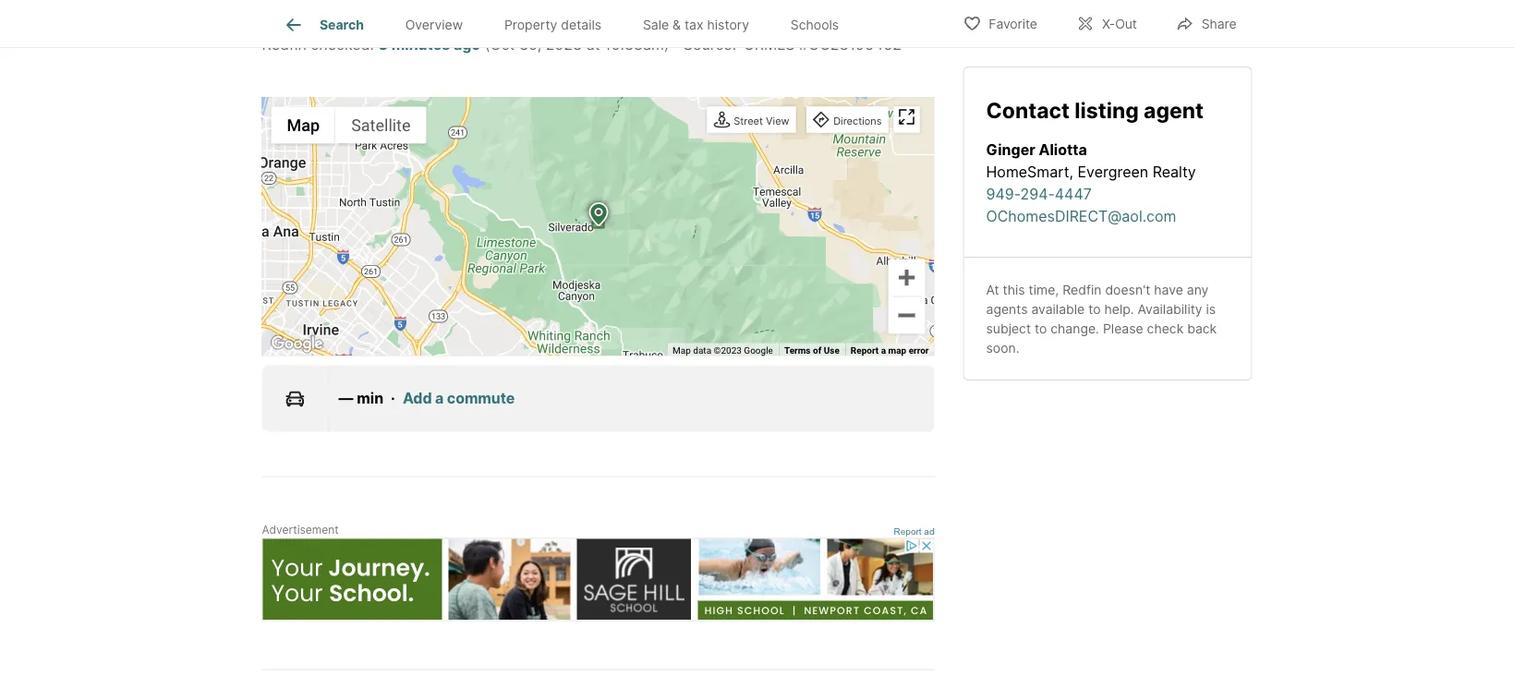 Task type: vqa. For each thing, say whether or not it's contained in the screenshot.
Map data ©2023 Google Map
yes



Task type: locate. For each thing, give the bounding box(es) containing it.
a right add
[[435, 390, 444, 408]]

property
[[504, 17, 557, 33]]

0 vertical spatial redfin
[[262, 36, 307, 54]]

terms
[[784, 345, 811, 356]]

crmls
[[744, 36, 795, 54]]

of
[[813, 345, 822, 356]]

check
[[1147, 320, 1184, 336]]

&
[[673, 17, 681, 33]]

map left satellite popup button
[[287, 116, 320, 135]]

1 horizontal spatial report
[[894, 527, 922, 537]]

1 vertical spatial to
[[1035, 320, 1047, 336]]

please
[[1103, 320, 1143, 336]]

search link
[[283, 14, 364, 36]]

0 horizontal spatial to
[[1035, 320, 1047, 336]]

(oct
[[485, 36, 515, 54]]

0 horizontal spatial a
[[435, 390, 444, 408]]

a left map
[[881, 345, 886, 356]]

report for report ad
[[894, 527, 922, 537]]

any
[[1187, 282, 1209, 297]]

4447
[[1055, 185, 1092, 203]]

details
[[561, 17, 602, 33]]

redfin inside at this time, redfin doesn't have any agents available to help. availability is subject to change. please check back soon.
[[1063, 282, 1102, 297]]

report inside button
[[894, 527, 922, 537]]

available
[[1032, 301, 1085, 317]]

1 vertical spatial redfin
[[1063, 282, 1102, 297]]

map
[[287, 116, 320, 135], [673, 345, 691, 356]]

redfin checked: 3 minutes ago (oct 30, 2023 at 10:38am) • source: crmls # oc23196462
[[262, 36, 902, 54]]

help.
[[1105, 301, 1134, 317]]

sale & tax history tab
[[622, 3, 770, 47]]

to left help.
[[1089, 301, 1101, 317]]

report a map error link
[[851, 345, 929, 356]]

ginger aliotta homesmart, evergreen realty 949-294-4447 ochomesdirect@aol.com
[[986, 140, 1196, 225]]

map data ©2023 google
[[673, 345, 773, 356]]

a
[[881, 345, 886, 356], [435, 390, 444, 408]]

map button
[[271, 107, 335, 144]]

1 horizontal spatial map
[[673, 345, 691, 356]]

report left map
[[851, 345, 879, 356]]

map inside popup button
[[287, 116, 320, 135]]

history
[[707, 17, 749, 33]]

— min · add a commute
[[339, 390, 515, 408]]

redfin
[[262, 36, 307, 54], [1063, 282, 1102, 297]]

is
[[1206, 301, 1216, 317]]

0 horizontal spatial map
[[287, 116, 320, 135]]

share
[[1202, 16, 1237, 32]]

1 vertical spatial map
[[673, 345, 691, 356]]

directions button
[[809, 109, 886, 134]]

0 vertical spatial map
[[287, 116, 320, 135]]

sale
[[643, 17, 669, 33]]

report
[[851, 345, 879, 356], [894, 527, 922, 537]]

to down available at the right top
[[1035, 320, 1047, 336]]

map left data
[[673, 345, 691, 356]]

redfin up available at the right top
[[1063, 282, 1102, 297]]

schools
[[791, 17, 839, 33]]

0 horizontal spatial report
[[851, 345, 879, 356]]

report left ad
[[894, 527, 922, 537]]

©2023
[[714, 345, 742, 356]]

data
[[693, 345, 711, 356]]

google
[[744, 345, 773, 356]]

terms of use
[[784, 345, 840, 356]]

contact
[[986, 97, 1070, 123]]

0 vertical spatial report
[[851, 345, 879, 356]]

to
[[1089, 301, 1101, 317], [1035, 320, 1047, 336]]

ad
[[924, 527, 935, 537]]

x-
[[1102, 16, 1115, 32]]

1 vertical spatial report
[[894, 527, 922, 537]]

source:
[[683, 36, 736, 54]]

ochomesdirect@aol.com link
[[986, 207, 1177, 225]]

1 horizontal spatial redfin
[[1063, 282, 1102, 297]]

checked:
[[311, 36, 374, 54]]

min
[[357, 390, 384, 408]]

street view
[[734, 115, 789, 127]]

0 vertical spatial to
[[1089, 301, 1101, 317]]

menu bar
[[271, 107, 426, 144]]

3
[[378, 36, 388, 54]]

tab list containing search
[[262, 0, 875, 47]]

map region
[[156, 30, 1102, 503]]

2023
[[546, 36, 582, 54]]

1 horizontal spatial a
[[881, 345, 886, 356]]

tax
[[685, 17, 704, 33]]

3 minutes ago link
[[378, 36, 481, 54], [378, 36, 481, 54]]

agents
[[986, 301, 1028, 317]]

redfin left checked:
[[262, 36, 307, 54]]

tab list
[[262, 0, 875, 47]]

ochomesdirect@aol.com
[[986, 207, 1177, 225]]

minutes
[[391, 36, 450, 54]]

error
[[909, 345, 929, 356]]

contact listing agent
[[986, 97, 1204, 123]]

at
[[586, 36, 600, 54]]

map for map data ©2023 google
[[673, 345, 691, 356]]

change.
[[1051, 320, 1099, 336]]



Task type: describe. For each thing, give the bounding box(es) containing it.
evergreen
[[1078, 162, 1149, 180]]

favorite button
[[947, 4, 1053, 42]]

soon.
[[986, 340, 1020, 355]]

favorite
[[989, 16, 1037, 32]]

report a map error
[[851, 345, 929, 356]]

ago
[[454, 36, 481, 54]]

ginger
[[986, 140, 1035, 158]]

share button
[[1160, 4, 1252, 42]]

availability
[[1138, 301, 1203, 317]]

terms of use link
[[784, 345, 840, 356]]

realty
[[1153, 162, 1196, 180]]

ad region
[[262, 539, 935, 622]]

—
[[339, 390, 353, 408]]

property details tab
[[484, 3, 622, 47]]

street
[[734, 115, 763, 127]]

#
[[799, 36, 808, 54]]

satellite
[[351, 116, 411, 135]]

directions
[[834, 115, 882, 127]]

doesn't
[[1105, 282, 1151, 297]]

advertisement
[[262, 523, 339, 537]]

949-294-4447 link
[[986, 185, 1092, 203]]

satellite button
[[335, 107, 426, 144]]

this
[[1003, 282, 1025, 297]]

aliotta
[[1039, 140, 1087, 158]]

30,
[[519, 36, 542, 54]]

view
[[766, 115, 789, 127]]

back
[[1187, 320, 1217, 336]]

time,
[[1029, 282, 1059, 297]]

report ad button
[[894, 527, 935, 541]]

menu bar containing map
[[271, 107, 426, 144]]

subject
[[986, 320, 1031, 336]]

1 horizontal spatial to
[[1089, 301, 1101, 317]]

overview
[[405, 17, 463, 33]]

add a commute button
[[403, 388, 515, 410]]

have
[[1154, 282, 1183, 297]]

out
[[1115, 16, 1137, 32]]

add
[[403, 390, 432, 408]]

1 vertical spatial a
[[435, 390, 444, 408]]

google image
[[267, 333, 328, 357]]

0 vertical spatial a
[[881, 345, 886, 356]]

at
[[986, 282, 999, 297]]

homesmart,
[[986, 162, 1074, 180]]

at this time, redfin doesn't have any agents available to help. availability is subject to change. please check back soon.
[[986, 282, 1217, 355]]

·
[[391, 390, 395, 408]]

property details
[[504, 17, 602, 33]]

map
[[888, 345, 907, 356]]

agent
[[1144, 97, 1204, 123]]

commute
[[447, 390, 515, 408]]

search
[[320, 17, 364, 33]]

oc23196462
[[808, 36, 902, 54]]

x-out
[[1102, 16, 1137, 32]]

listing
[[1075, 97, 1139, 123]]

294-
[[1020, 185, 1055, 203]]

•
[[672, 36, 681, 54]]

report for report a map error
[[851, 345, 879, 356]]

schools tab
[[770, 3, 860, 47]]

street view button
[[709, 109, 794, 134]]

report ad
[[894, 527, 935, 537]]

x-out button
[[1061, 4, 1153, 42]]

949-
[[986, 185, 1020, 203]]

10:38am)
[[604, 36, 670, 54]]

0 horizontal spatial redfin
[[262, 36, 307, 54]]

use
[[824, 345, 840, 356]]

overview tab
[[385, 3, 484, 47]]

map for map
[[287, 116, 320, 135]]

sale & tax history
[[643, 17, 749, 33]]



